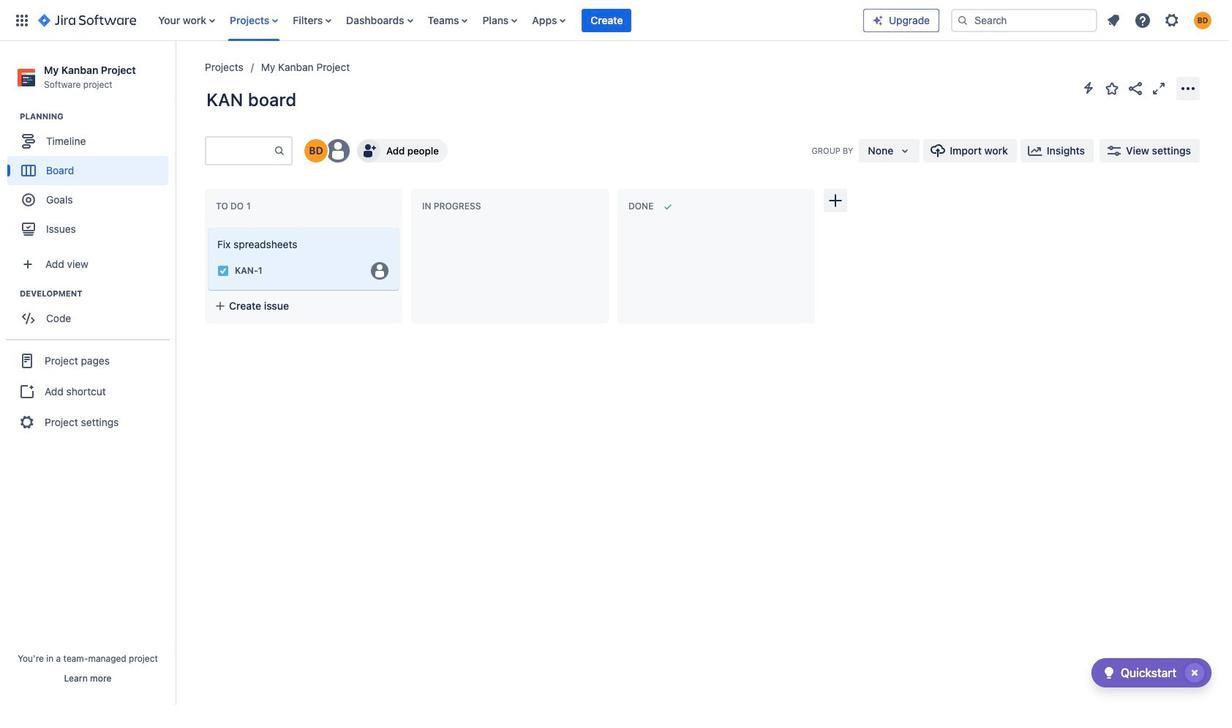 Task type: describe. For each thing, give the bounding box(es) containing it.
dismiss quickstart image
[[1184, 661, 1207, 685]]

create column image
[[827, 192, 845, 209]]

0 horizontal spatial list
[[151, 0, 864, 41]]

Search field
[[952, 8, 1098, 32]]

import image
[[930, 142, 948, 160]]

help image
[[1135, 11, 1152, 29]]

sidebar element
[[0, 41, 176, 705]]

notifications image
[[1106, 11, 1123, 29]]

to do element
[[216, 201, 254, 212]]

your profile and settings image
[[1195, 11, 1212, 29]]

create issue image
[[198, 218, 216, 236]]

automations menu button icon image
[[1081, 79, 1098, 97]]

1 horizontal spatial list
[[1101, 7, 1221, 33]]

star kan board image
[[1104, 79, 1122, 97]]



Task type: vqa. For each thing, say whether or not it's contained in the screenshot.
"DEVELOPMENT" image
yes



Task type: locate. For each thing, give the bounding box(es) containing it.
0 vertical spatial heading
[[20, 111, 175, 122]]

primary element
[[9, 0, 864, 41]]

banner
[[0, 0, 1230, 41]]

heading for "planning" icon
[[20, 111, 175, 122]]

enter full screen image
[[1151, 79, 1168, 97]]

add people image
[[360, 142, 378, 160]]

heading for the development icon on the top left of the page
[[20, 288, 175, 300]]

None search field
[[952, 8, 1098, 32]]

task image
[[217, 265, 229, 277]]

more actions image
[[1180, 79, 1198, 97]]

jira software image
[[38, 11, 136, 29], [38, 11, 136, 29]]

check image
[[1101, 664, 1119, 682]]

list item
[[582, 0, 632, 41]]

goal image
[[22, 193, 35, 207]]

appswitcher icon image
[[13, 11, 31, 29]]

0 vertical spatial group
[[7, 111, 175, 248]]

2 heading from the top
[[20, 288, 175, 300]]

Search this board text field
[[206, 138, 274, 164]]

heading
[[20, 111, 175, 122], [20, 288, 175, 300]]

group
[[7, 111, 175, 248], [7, 288, 175, 338], [6, 339, 170, 443]]

1 vertical spatial heading
[[20, 288, 175, 300]]

2 vertical spatial group
[[6, 339, 170, 443]]

1 vertical spatial group
[[7, 288, 175, 338]]

view settings image
[[1106, 142, 1124, 160]]

search image
[[958, 14, 969, 26]]

planning image
[[2, 108, 20, 125]]

group for the development icon on the top left of the page
[[7, 288, 175, 338]]

settings image
[[1164, 11, 1182, 29]]

list
[[151, 0, 864, 41], [1101, 7, 1221, 33]]

group for "planning" icon
[[7, 111, 175, 248]]

1 heading from the top
[[20, 111, 175, 122]]

sidebar navigation image
[[160, 59, 192, 88]]

development image
[[2, 285, 20, 303]]



